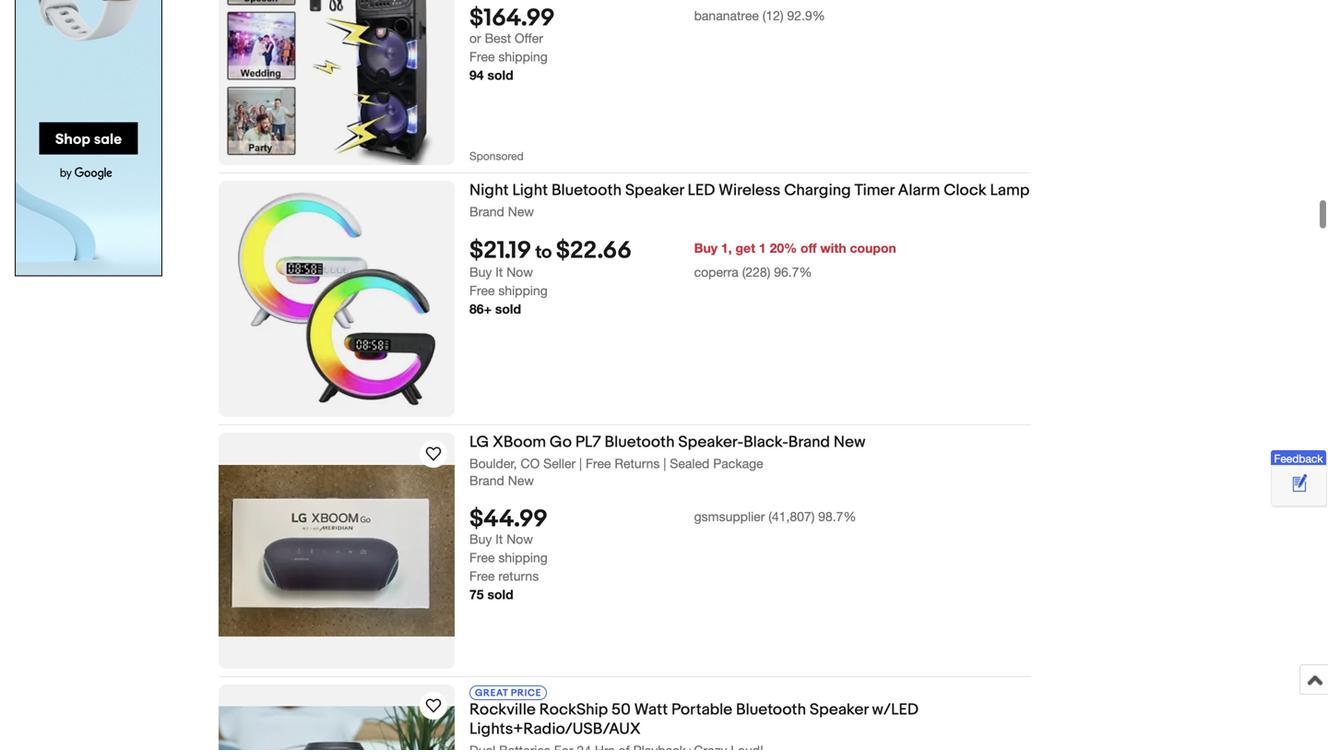 Task type: locate. For each thing, give the bounding box(es) containing it.
0 vertical spatial now
[[507, 264, 533, 279]]

sold right 75
[[488, 587, 514, 602]]

shipping for bananatree (12) 92.9% or best offer free shipping 94 sold
[[499, 49, 548, 64]]

price
[[511, 688, 542, 700]]

coupon
[[850, 240, 897, 255]]

$22.66
[[556, 237, 632, 265]]

returns
[[499, 568, 539, 584]]

0 vertical spatial sold
[[488, 67, 514, 82]]

3 shipping from the top
[[499, 550, 548, 565]]

1 it from the top
[[496, 264, 503, 279]]

2 vertical spatial sold
[[488, 587, 514, 602]]

now left $22.66
[[507, 264, 533, 279]]

2 vertical spatial buy
[[470, 532, 492, 547]]

co
[[521, 456, 540, 471]]

(228)
[[743, 264, 771, 279]]

1 vertical spatial bluetooth
[[605, 433, 675, 452]]

buy up 86+
[[470, 264, 492, 279]]

free
[[470, 49, 495, 64], [470, 283, 495, 298], [586, 456, 611, 471], [470, 550, 495, 565], [470, 568, 495, 584]]

sold inside bananatree (12) 92.9% or best offer free shipping 94 sold
[[488, 67, 514, 82]]

speaker
[[625, 181, 684, 200], [810, 700, 869, 720]]

night light bluetooth speaker led wireless charging timer alarm clock lamp link
[[470, 181, 1032, 204]]

1 | from the left
[[579, 456, 582, 471]]

speaker inside night light bluetooth speaker led wireless charging timer alarm clock lamp brand new
[[625, 181, 684, 200]]

package
[[713, 456, 764, 471]]

bluetooth right the light
[[552, 181, 622, 200]]

shipping down to
[[499, 283, 548, 298]]

1 vertical spatial brand
[[789, 433, 830, 452]]

great
[[475, 688, 508, 700]]

1 horizontal spatial speaker
[[810, 700, 869, 720]]

pl7
[[576, 433, 601, 452]]

night light bluetooth speaker led wireless charging timer alarm clock lamp brand new
[[470, 181, 1030, 219]]

lights+radio/usb/aux
[[470, 720, 641, 739]]

0 vertical spatial bluetooth
[[552, 181, 622, 200]]

buy up 75
[[470, 532, 492, 547]]

new inside night light bluetooth speaker led wireless charging timer alarm clock lamp brand new
[[508, 204, 534, 219]]

1 horizontal spatial |
[[664, 456, 667, 471]]

new up 98.7% at the right
[[834, 433, 866, 452]]

shipping for gsmsupplier (41,807) 98.7% buy it now free shipping free returns 75 sold
[[499, 550, 548, 565]]

sold right 86+
[[495, 301, 521, 316]]

speaker left led
[[625, 181, 684, 200]]

0 vertical spatial brand
[[470, 204, 505, 219]]

new down co
[[508, 473, 534, 488]]

new
[[508, 204, 534, 219], [834, 433, 866, 452], [508, 473, 534, 488]]

it up returns
[[496, 532, 503, 547]]

sold
[[488, 67, 514, 82], [495, 301, 521, 316], [488, 587, 514, 602]]

| right seller
[[579, 456, 582, 471]]

with
[[821, 240, 847, 255]]

1 now from the top
[[507, 264, 533, 279]]

brand down night
[[470, 204, 505, 219]]

sold inside gsmsupplier (41,807) 98.7% buy it now free shipping free returns 75 sold
[[488, 587, 514, 602]]

1 vertical spatial buy
[[470, 264, 492, 279]]

bluetooth right portable at right
[[736, 700, 807, 720]]

sold right 94 at the left top of the page
[[488, 67, 514, 82]]

0 vertical spatial new
[[508, 204, 534, 219]]

1 vertical spatial it
[[496, 532, 503, 547]]

free inside lg xboom go pl7 bluetooth speaker-black-brand new boulder, co seller | free returns | sealed package brand new
[[586, 456, 611, 471]]

0 horizontal spatial |
[[579, 456, 582, 471]]

20%
[[770, 240, 797, 255]]

bananatree
[[694, 8, 759, 23]]

$44.99
[[470, 505, 548, 534]]

to
[[536, 242, 552, 263]]

bluetooth
[[552, 181, 622, 200], [605, 433, 675, 452], [736, 700, 807, 720]]

2 vertical spatial brand
[[470, 473, 505, 488]]

night
[[470, 181, 509, 200]]

2 shipping from the top
[[499, 283, 548, 298]]

0 vertical spatial it
[[496, 264, 503, 279]]

it inside buy 1, get 1 20% off with coupon buy it now
[[496, 264, 503, 279]]

shipping down the offer
[[499, 49, 548, 64]]

rockville rockship 50 watt portable bluetooth speaker w/led lights+radio/usb/aux heading
[[470, 700, 919, 739]]

1 vertical spatial now
[[507, 532, 533, 547]]

light
[[513, 181, 548, 200]]

2 now from the top
[[507, 532, 533, 547]]

98.7%
[[819, 509, 857, 524]]

returns
[[615, 456, 660, 471]]

96.7%
[[774, 264, 812, 279]]

(41,807)
[[769, 509, 815, 524]]

lamp
[[991, 181, 1030, 200]]

now
[[507, 264, 533, 279], [507, 532, 533, 547]]

1 vertical spatial speaker
[[810, 700, 869, 720]]

charging
[[785, 181, 851, 200]]

buy
[[694, 240, 718, 255], [470, 264, 492, 279], [470, 532, 492, 547]]

new down the light
[[508, 204, 534, 219]]

timer
[[855, 181, 895, 200]]

brand
[[470, 204, 505, 219], [789, 433, 830, 452], [470, 473, 505, 488]]

1 vertical spatial sold
[[495, 301, 521, 316]]

best
[[485, 30, 511, 46]]

bluetooth up returns
[[605, 433, 675, 452]]

shipping up returns
[[499, 550, 548, 565]]

brand inside night light bluetooth speaker led wireless charging timer alarm clock lamp brand new
[[470, 204, 505, 219]]

off
[[801, 240, 817, 255]]

speaker left 'w/led'
[[810, 700, 869, 720]]

sold inside "coperra (228) 96.7% free shipping 86+ sold"
[[495, 301, 521, 316]]

1 shipping from the top
[[499, 49, 548, 64]]

0 horizontal spatial speaker
[[625, 181, 684, 200]]

rockship
[[540, 700, 608, 720]]

shipping inside bananatree (12) 92.9% or best offer free shipping 94 sold
[[499, 49, 548, 64]]

| down lg xboom go pl7 bluetooth speaker-black-brand new heading
[[664, 456, 667, 471]]

now up returns
[[507, 532, 533, 547]]

$21.19 to $22.66
[[470, 237, 632, 265]]

shipping
[[499, 49, 548, 64], [499, 283, 548, 298], [499, 550, 548, 565]]

watt
[[635, 700, 668, 720]]

bluetooth inside night light bluetooth speaker led wireless charging timer alarm clock lamp brand new
[[552, 181, 622, 200]]

shipping inside gsmsupplier (41,807) 98.7% buy it now free shipping free returns 75 sold
[[499, 550, 548, 565]]

brand up (41,807) on the bottom of the page
[[789, 433, 830, 452]]

brand down boulder,
[[470, 473, 505, 488]]

buy left 1,
[[694, 240, 718, 255]]

0 vertical spatial speaker
[[625, 181, 684, 200]]

free inside "coperra (228) 96.7% free shipping 86+ sold"
[[470, 283, 495, 298]]

free inside bananatree (12) 92.9% or best offer free shipping 94 sold
[[470, 49, 495, 64]]

2 vertical spatial shipping
[[499, 550, 548, 565]]

1 vertical spatial shipping
[[499, 283, 548, 298]]

rockville rockship 50 watt portable bluetooth speaker w/led lights+radio/usb/aux image
[[219, 706, 455, 750]]

coperra
[[694, 264, 739, 279]]

it
[[496, 264, 503, 279], [496, 532, 503, 547]]

seller
[[544, 456, 576, 471]]

0 vertical spatial shipping
[[499, 49, 548, 64]]

feedback
[[1275, 452, 1324, 465]]

now inside gsmsupplier (41,807) 98.7% buy it now free shipping free returns 75 sold
[[507, 532, 533, 547]]

watch rockville rockship 50 watt portable bluetooth speaker w/led lights+radio/usb/aux image
[[423, 695, 445, 717]]

|
[[579, 456, 582, 471], [664, 456, 667, 471]]

2 vertical spatial bluetooth
[[736, 700, 807, 720]]

2 it from the top
[[496, 532, 503, 547]]

it down night
[[496, 264, 503, 279]]



Task type: vqa. For each thing, say whether or not it's contained in the screenshot.
the top sold
yes



Task type: describe. For each thing, give the bounding box(es) containing it.
led
[[688, 181, 715, 200]]

lg xboom go pl7 bluetooth speaker-black-brand new link
[[470, 433, 1032, 456]]

night light bluetooth speaker led wireless charging timer alarm clock lamp heading
[[470, 181, 1030, 200]]

great price rockville rockship 50 watt portable bluetooth speaker w/led lights+radio/usb/aux
[[470, 688, 919, 739]]

(12)
[[763, 8, 784, 23]]

clock
[[944, 181, 987, 200]]

lg xboom go pl7 bluetooth speaker-black-brand new boulder, co seller | free returns | sealed package brand new
[[470, 433, 866, 488]]

offer
[[515, 30, 543, 46]]

alarm
[[898, 181, 941, 200]]

wireless
[[719, 181, 781, 200]]

gsmsupplier (41,807) 98.7% buy it now free shipping free returns 75 sold
[[470, 509, 857, 602]]

1,
[[721, 240, 732, 255]]

portable
[[672, 700, 733, 720]]

shipping inside "coperra (228) 96.7% free shipping 86+ sold"
[[499, 283, 548, 298]]

black-
[[744, 433, 789, 452]]

50
[[612, 700, 631, 720]]

buy inside gsmsupplier (41,807) 98.7% buy it now free shipping free returns 75 sold
[[470, 532, 492, 547]]

great price button
[[470, 685, 547, 700]]

1 vertical spatial new
[[834, 433, 866, 452]]

86+
[[470, 301, 492, 316]]

coperra (228) 96.7% free shipping 86+ sold
[[470, 264, 812, 316]]

bluetooth inside great price rockville rockship 50 watt portable bluetooth speaker w/led lights+radio/usb/aux
[[736, 700, 807, 720]]

rockville
[[470, 700, 536, 720]]

buy 1, get 1 20% off with coupon buy it now
[[470, 240, 897, 279]]

get
[[736, 240, 756, 255]]

94
[[470, 67, 484, 82]]

2 | from the left
[[664, 456, 667, 471]]

xboom
[[493, 433, 546, 452]]

gsmsupplier
[[694, 509, 765, 524]]

boulder,
[[470, 456, 517, 471]]

speaker inside great price rockville rockship 50 watt portable bluetooth speaker w/led lights+radio/usb/aux
[[810, 700, 869, 720]]

it inside gsmsupplier (41,807) 98.7% buy it now free shipping free returns 75 sold
[[496, 532, 503, 547]]

bananatree (12) 92.9% or best offer free shipping 94 sold
[[470, 8, 826, 82]]

go
[[550, 433, 572, 452]]

0 vertical spatial buy
[[694, 240, 718, 255]]

speaker-
[[679, 433, 744, 452]]

lg
[[470, 433, 489, 452]]

2 vertical spatial new
[[508, 473, 534, 488]]

rockville rockship 50 watt portable bluetooth speaker w/led lights+radio/usb/aux link
[[470, 700, 1032, 742]]

lg xboom go pl7 bluetooth speaker-black-brand new heading
[[470, 433, 866, 452]]

watch lg xboom go pl7 bluetooth speaker-black-brand new image
[[423, 443, 445, 465]]

or
[[470, 30, 481, 46]]

$164.99
[[470, 4, 555, 33]]

bluetooth inside lg xboom go pl7 bluetooth speaker-black-brand new boulder, co seller | free returns | sealed package brand new
[[605, 433, 675, 452]]

92.9%
[[788, 8, 826, 23]]

night light bluetooth speaker led wireless charging timer alarm clock lamp image
[[219, 181, 455, 417]]

advertisement region
[[15, 0, 162, 276]]

75
[[470, 587, 484, 602]]

1
[[759, 240, 766, 255]]

4000w dual 10" subwoofer portable bluetooth party speaker with remote light mic image
[[219, 0, 455, 165]]

sealed
[[670, 456, 710, 471]]

now inside buy 1, get 1 20% off with coupon buy it now
[[507, 264, 533, 279]]

lg xboom go pl7 bluetooth speaker-black-brand new image
[[219, 465, 455, 637]]

$21.19
[[470, 237, 532, 265]]

w/led
[[872, 700, 919, 720]]



